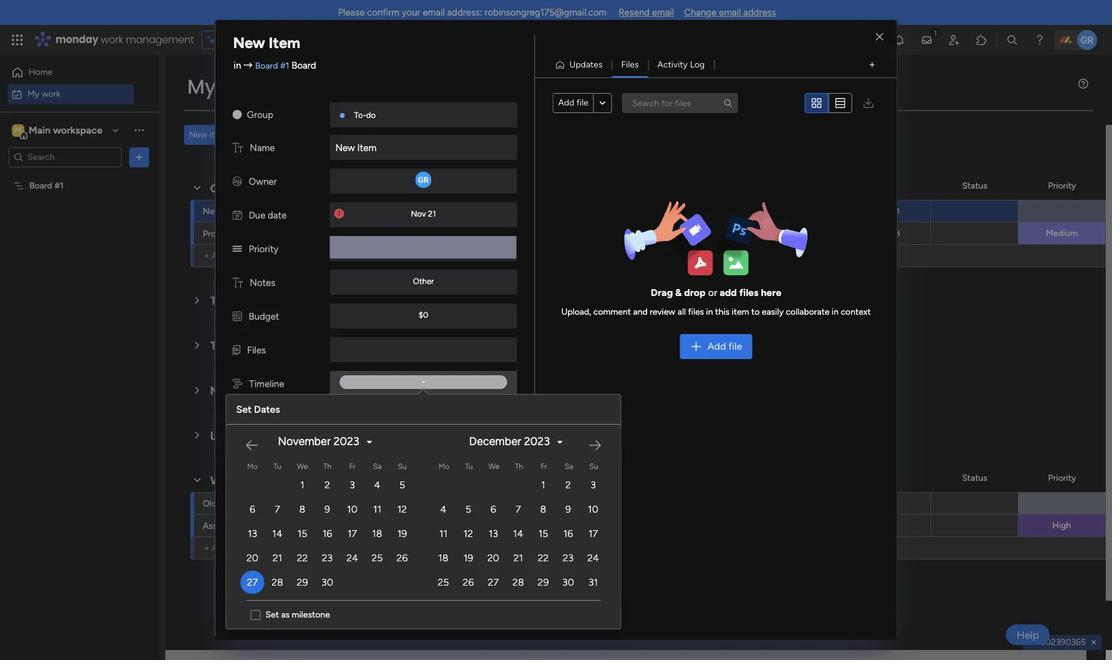 Task type: vqa. For each thing, say whether or not it's contained in the screenshot.


Task type: locate. For each thing, give the bounding box(es) containing it.
1 vertical spatial 26
[[463, 576, 474, 588]]

1 button down december 2023
[[532, 473, 556, 497]]

1 fr from the left
[[349, 462, 356, 471]]

29 button left 31
[[532, 571, 556, 594]]

1 right a
[[301, 479, 305, 491]]

0 horizontal spatial 4
[[374, 479, 381, 491]]

0 vertical spatial 18 button
[[366, 522, 389, 545]]

26 for the left 26 button
[[397, 552, 408, 564]]

greg robinson image
[[1078, 30, 1098, 50]]

1 vertical spatial 19
[[464, 552, 474, 564]]

my for my work
[[187, 72, 216, 101]]

1 horizontal spatial 9
[[566, 503, 571, 515]]

0 vertical spatial set
[[236, 403, 252, 415]]

1 28 from the left
[[272, 576, 283, 588]]

1 horizontal spatial tu
[[465, 462, 473, 471]]

2 2023 from the left
[[524, 435, 550, 448]]

0 vertical spatial week
[[236, 338, 265, 353]]

3
[[233, 229, 238, 239], [350, 479, 355, 491], [591, 479, 596, 491]]

17 right progress
[[348, 528, 357, 540]]

th down november 2023
[[323, 462, 332, 471]]

2 3 button from the left
[[582, 473, 605, 497]]

work
[[101, 32, 123, 47], [42, 88, 61, 99]]

2 inside overdue / 2 items
[[270, 184, 275, 195]]

0 horizontal spatial 16
[[323, 528, 332, 540]]

timeline up dates
[[249, 378, 284, 390]]

set for set as milestone
[[266, 610, 279, 620]]

1 16 button from the left
[[316, 522, 339, 545]]

2 th from the left
[[515, 462, 523, 471]]

29 left 31
[[538, 576, 549, 588]]

1 2 button from the left
[[316, 473, 339, 497]]

item inside "dialog"
[[732, 306, 750, 317]]

1 horizontal spatial th
[[515, 462, 523, 471]]

caret down image right december 2023
[[558, 437, 563, 446]]

2 28 from the left
[[513, 576, 525, 588]]

tu down december
[[465, 462, 473, 471]]

0 horizontal spatial 14
[[272, 528, 283, 540]]

8 for 1st '8' button from the right
[[541, 503, 547, 515]]

2 29 from the left
[[538, 576, 549, 588]]

29 button up set as milestone
[[291, 571, 314, 594]]

items up the updated
[[287, 387, 309, 397]]

caret down image right november 2023
[[367, 437, 372, 446]]

to- inside new item "dialog"
[[354, 111, 367, 120]]

items right owner
[[278, 184, 299, 195]]

17 up 31
[[589, 528, 598, 540]]

easily
[[762, 306, 784, 317]]

fr down december 2023
[[541, 462, 547, 471]]

new item up project 3 on the top
[[203, 206, 241, 217]]

19
[[398, 528, 407, 540], [464, 552, 474, 564]]

10 for 1st 10 button from the right
[[588, 503, 599, 515]]

project's
[[246, 521, 281, 531]]

new item button
[[184, 125, 232, 145]]

1 13 button from the left
[[241, 522, 264, 545]]

0 vertical spatial 5
[[400, 479, 405, 491]]

0 horizontal spatial 29 button
[[291, 571, 314, 594]]

new item up in → board #1 board
[[233, 34, 301, 52]]

file
[[577, 98, 589, 108], [729, 340, 743, 352]]

add file button
[[553, 93, 594, 113], [681, 334, 753, 359]]

1 date from the top
[[268, 210, 287, 221]]

1 horizontal spatial 16 button
[[557, 522, 581, 545]]

28 for 1st 28 button from the right
[[513, 576, 525, 588]]

1 th from the left
[[323, 462, 332, 471]]

17 button
[[341, 522, 364, 545], [582, 522, 605, 545]]

2 28 button from the left
[[507, 571, 531, 594]]

1 sa from the left
[[373, 462, 382, 471]]

24 button
[[341, 546, 364, 570], [582, 546, 605, 570]]

0 down last
[[250, 432, 256, 442]]

2 10 from the left
[[588, 503, 599, 515]]

to-do inside new item "dialog"
[[354, 111, 376, 120]]

date right due
[[268, 210, 287, 221]]

1 29 button from the left
[[291, 571, 314, 594]]

0
[[279, 387, 285, 397], [250, 432, 256, 442]]

17 button up 31
[[582, 522, 605, 545]]

2 22 from the left
[[538, 552, 549, 564]]

30 left 31
[[563, 576, 575, 588]]

2 15 from the left
[[539, 528, 549, 540]]

in left →
[[234, 60, 241, 71]]

region
[[226, 420, 999, 610]]

set dates
[[236, 403, 280, 415]]

email right your
[[423, 7, 445, 18]]

0 horizontal spatial 20 button
[[241, 546, 264, 570]]

2 17 button from the left
[[582, 522, 605, 545]]

0 vertical spatial add file button
[[553, 93, 594, 113]]

region inside new item "dialog"
[[226, 420, 999, 610]]

30 up milestone
[[322, 576, 333, 588]]

1 horizontal spatial 27
[[488, 576, 499, 588]]

26 button
[[391, 546, 414, 570], [457, 571, 481, 594]]

old project
[[203, 498, 247, 509]]

23
[[892, 229, 901, 238], [322, 552, 333, 564], [563, 552, 574, 564]]

work inside button
[[42, 88, 61, 99]]

1 13 from the left
[[248, 528, 257, 540]]

2 status from the top
[[963, 472, 988, 483]]

#1 inside in → board #1 board
[[280, 60, 289, 71]]

2023 right november
[[334, 435, 360, 448]]

0 vertical spatial do
[[366, 111, 376, 120]]

main workspace
[[29, 124, 102, 136]]

1 vertical spatial 12 button
[[457, 522, 481, 545]]

my down the home
[[27, 88, 39, 99]]

timeline for timeline 1
[[249, 446, 284, 457]]

1 24 from the left
[[347, 552, 358, 564]]

new down search icon
[[336, 142, 355, 154]]

2 30 button from the left
[[557, 571, 581, 594]]

30 button up milestone
[[316, 571, 339, 594]]

None search field
[[623, 93, 739, 113]]

date right a
[[268, 473, 295, 488]]

0 horizontal spatial 17
[[348, 528, 357, 540]]

we down november
[[297, 462, 308, 471]]

add file down this
[[708, 340, 743, 352]]

27 for 1st 27 button from right
[[488, 576, 499, 588]]

0 horizontal spatial 12 button
[[391, 498, 414, 521]]

set
[[236, 403, 252, 415], [266, 610, 279, 620]]

my work
[[187, 72, 271, 101]]

+ add item down assess
[[204, 543, 248, 553]]

1
[[287, 446, 291, 457], [301, 479, 305, 491], [542, 479, 546, 491]]

apps image
[[976, 34, 989, 46]]

set left as
[[266, 610, 279, 620]]

2 8 from the left
[[541, 503, 547, 515]]

items inside next week / 0 items
[[287, 387, 309, 397]]

1 email from the left
[[423, 7, 445, 18]]

2 2 button from the left
[[557, 473, 581, 497]]

23 button
[[316, 546, 339, 570], [557, 546, 581, 570]]

0 vertical spatial date
[[879, 180, 897, 191]]

1 horizontal spatial mo
[[439, 462, 450, 471]]

item
[[269, 34, 301, 52], [358, 142, 377, 154], [223, 206, 241, 217], [230, 250, 248, 261], [230, 543, 248, 553]]

1 we from the left
[[297, 462, 308, 471]]

my for my work
[[27, 88, 39, 99]]

2 15 button from the left
[[532, 522, 556, 545]]

2 button for november 2023
[[316, 473, 339, 497]]

file down updates button
[[577, 98, 589, 108]]

1 horizontal spatial 10
[[588, 503, 599, 515]]

my work
[[27, 88, 61, 99]]

1 16 from the left
[[323, 528, 332, 540]]

2 + add item from the top
[[204, 543, 248, 553]]

th down december 2023
[[515, 462, 523, 471]]

email right change
[[719, 7, 742, 18]]

my
[[187, 72, 216, 101], [27, 88, 39, 99]]

0 horizontal spatial 30 button
[[316, 571, 339, 594]]

2 date from the top
[[268, 473, 295, 488]]

2 horizontal spatial 1
[[542, 479, 546, 491]]

1 button for november 2023
[[291, 473, 314, 497]]

1 horizontal spatial in
[[707, 306, 714, 317]]

v2 overdue deadline image
[[334, 208, 344, 220]]

1 for december 2023
[[542, 479, 546, 491]]

16 for 1st 16 button from left
[[323, 528, 332, 540]]

0 horizontal spatial 10
[[347, 503, 358, 515]]

17 button right progress
[[341, 522, 364, 545]]

option
[[0, 174, 159, 177]]

1 vertical spatial status
[[963, 472, 988, 483]]

new item
[[189, 129, 227, 140]]

0 vertical spatial +
[[204, 250, 210, 261]]

30
[[322, 576, 333, 588], [563, 576, 575, 588]]

board #1 list box
[[0, 172, 159, 365]]

date
[[879, 180, 897, 191], [879, 472, 897, 483]]

2 20 from the left
[[488, 552, 500, 564]]

1 27 button from the left
[[241, 571, 264, 594]]

priority for items
[[1049, 180, 1077, 191]]

board inside list box
[[29, 180, 52, 191]]

v2 multiple person column image
[[233, 176, 242, 187]]

1 horizontal spatial my
[[187, 72, 216, 101]]

1 horizontal spatial item
[[732, 306, 750, 317]]

files for all
[[689, 306, 705, 317]]

1 horizontal spatial 23 button
[[557, 546, 581, 570]]

here
[[761, 286, 782, 298]]

1 29 from the left
[[297, 576, 308, 588]]

0 horizontal spatial 1 button
[[291, 473, 314, 497]]

2023
[[334, 435, 360, 448], [524, 435, 550, 448]]

1 caret down image from the left
[[367, 437, 372, 446]]

1 vertical spatial files
[[689, 306, 705, 317]]

1 horizontal spatial 14
[[514, 528, 524, 540]]

2 su from the left
[[590, 462, 599, 471]]

su
[[398, 462, 407, 471], [590, 462, 599, 471]]

0 horizontal spatial 13 button
[[241, 522, 264, 545]]

1 vertical spatial timeline
[[249, 446, 284, 457]]

1 horizontal spatial 5 button
[[457, 498, 481, 521]]

22 for 1st 22 button from right
[[538, 552, 549, 564]]

week right this
[[236, 338, 265, 353]]

dapulse numbers column image
[[233, 311, 242, 322]]

1 vertical spatial date
[[879, 472, 897, 483]]

add file button down upload, comment and review all files in this item to easily collaborate in context
[[681, 334, 753, 359]]

2 6 from the left
[[491, 503, 496, 515]]

1 horizontal spatial 13
[[489, 528, 498, 540]]

1 down december 2023
[[542, 479, 546, 491]]

in
[[234, 60, 241, 71], [707, 306, 714, 317], [832, 306, 839, 317]]

1 horizontal spatial 25
[[438, 576, 449, 588]]

in left this
[[707, 306, 714, 317]]

1 27 from the left
[[247, 576, 258, 588]]

1 up without a date / 2 items
[[287, 446, 291, 457]]

priority
[[1049, 180, 1077, 191], [249, 244, 279, 255], [1049, 472, 1077, 483]]

2 14 from the left
[[514, 528, 524, 540]]

none search field inside new item "dialog"
[[623, 93, 739, 113]]

items down november 2023
[[313, 477, 335, 487]]

1 timeline from the top
[[249, 378, 284, 390]]

22 for 2nd 22 button from the right
[[297, 552, 308, 564]]

1 vertical spatial 12
[[464, 528, 474, 540]]

add down updates button
[[559, 98, 575, 108]]

6
[[250, 503, 255, 515], [491, 503, 496, 515]]

2 7 from the left
[[516, 503, 521, 515]]

confirm
[[367, 7, 400, 18]]

10 button
[[341, 498, 364, 521], [582, 498, 605, 521]]

timeline down later / 0 items
[[249, 446, 284, 457]]

2 inside without a date / 2 items
[[306, 477, 311, 487]]

files for add
[[740, 286, 759, 298]]

1 8 from the left
[[300, 503, 306, 515]]

0 horizontal spatial 9
[[325, 503, 330, 515]]

1 button right a
[[291, 473, 314, 497]]

0 vertical spatial 26
[[397, 552, 408, 564]]

work for monday
[[101, 32, 123, 47]]

address
[[744, 7, 777, 18]]

email right resend
[[652, 7, 675, 18]]

15 button
[[291, 522, 314, 545], [532, 522, 556, 545]]

0 horizontal spatial caret down image
[[367, 437, 372, 446]]

files
[[622, 59, 639, 70], [247, 345, 266, 356]]

fr down november 2023
[[349, 462, 356, 471]]

1 10 from the left
[[347, 503, 358, 515]]

high
[[1053, 520, 1072, 531]]

0 horizontal spatial 0
[[250, 432, 256, 442]]

0 horizontal spatial 17 button
[[341, 522, 364, 545]]

1 9 from the left
[[325, 503, 330, 515]]

0 horizontal spatial 11
[[373, 503, 382, 515]]

items inside without a date / 2 items
[[313, 477, 335, 487]]

2023 right december
[[524, 435, 550, 448]]

we down december
[[489, 462, 500, 471]]

8
[[300, 503, 306, 515], [541, 503, 547, 515]]

0 vertical spatial + add item
[[204, 250, 248, 261]]

work down the home
[[42, 88, 61, 99]]

dapulse date column image
[[233, 210, 242, 221]]

help image
[[1034, 34, 1047, 46]]

do inside new item "dialog"
[[366, 111, 376, 120]]

week for this
[[236, 338, 265, 353]]

2 16 from the left
[[564, 528, 573, 540]]

1 horizontal spatial 17 button
[[582, 522, 605, 545]]

items
[[425, 129, 446, 140], [278, 184, 299, 195], [287, 387, 309, 397], [258, 432, 280, 442], [313, 477, 335, 487]]

0 horizontal spatial 6 button
[[241, 498, 264, 521]]

12 for the top "12" 'button'
[[398, 503, 407, 515]]

v2 status image
[[233, 244, 242, 255]]

board inside in → board #1 board
[[255, 60, 278, 71]]

mo
[[247, 462, 258, 471], [439, 462, 450, 471]]

new up →
[[233, 34, 265, 52]]

files right the 'all'
[[689, 306, 705, 317]]

1 3 button from the left
[[341, 473, 364, 497]]

0 horizontal spatial item
[[210, 129, 227, 140]]

1 horizontal spatial 18 button
[[432, 546, 456, 570]]

1 7 from the left
[[275, 503, 280, 515]]

region containing november 2023
[[226, 420, 999, 610]]

add file down updates button
[[559, 98, 589, 108]]

11 for the left 11 button
[[373, 503, 382, 515]]

0 horizontal spatial 23 button
[[316, 546, 339, 570]]

24
[[347, 552, 358, 564], [588, 552, 599, 564]]

1 horizontal spatial 30 button
[[557, 571, 581, 594]]

2 1 button from the left
[[532, 473, 556, 497]]

fr
[[349, 462, 356, 471], [541, 462, 547, 471]]

priority up 'medium'
[[1049, 180, 1077, 191]]

1 horizontal spatial file
[[729, 340, 743, 352]]

0 up dates
[[279, 387, 285, 397]]

new item dialog
[[0, 0, 1113, 660]]

add down assess
[[212, 543, 228, 553]]

1 vertical spatial 18 button
[[432, 546, 456, 570]]

1 horizontal spatial 26 button
[[457, 571, 481, 594]]

0 horizontal spatial 27
[[247, 576, 258, 588]]

priority up high
[[1049, 472, 1077, 483]]

1 horizontal spatial 22 button
[[532, 546, 556, 570]]

email for resend email
[[652, 7, 675, 18]]

1 22 from the left
[[297, 552, 308, 564]]

tu up without a date / 2 items
[[274, 462, 282, 471]]

12 button
[[391, 498, 414, 521], [457, 522, 481, 545]]

week up set dates at left bottom
[[238, 383, 268, 398]]

2 23 button from the left
[[557, 546, 581, 570]]

3 for november 2023
[[350, 479, 355, 491]]

1 horizontal spatial 2 button
[[557, 473, 581, 497]]

file down this
[[729, 340, 743, 352]]

2 9 from the left
[[566, 503, 571, 515]]

add view image
[[870, 60, 875, 70]]

m
[[14, 125, 22, 135]]

1 6 button from the left
[[241, 498, 264, 521]]

/ up dates
[[271, 383, 276, 398]]

30 button left 31
[[557, 571, 581, 594]]

20 for 2nd 20 'button' from the right
[[247, 552, 259, 564]]

5
[[400, 479, 405, 491], [466, 503, 472, 515]]

&
[[676, 286, 682, 298]]

1 17 button from the left
[[341, 522, 364, 545]]

11 button
[[366, 498, 389, 521], [432, 522, 456, 545]]

1 horizontal spatial 28 button
[[507, 571, 531, 594]]

0 vertical spatial new item
[[233, 34, 301, 52]]

files left activity
[[622, 59, 639, 70]]

upload,
[[562, 306, 592, 317]]

v2 sun image
[[233, 109, 242, 121]]

notifications image
[[894, 34, 906, 46]]

0 horizontal spatial work
[[42, 88, 61, 99]]

set for set dates
[[236, 403, 252, 415]]

1 status from the top
[[963, 180, 988, 191]]

1 horizontal spatial sa
[[565, 462, 573, 471]]

29
[[297, 576, 308, 588], [538, 576, 549, 588]]

work right monday
[[101, 32, 123, 47]]

1 horizontal spatial 1 button
[[532, 473, 556, 497]]

this week /
[[210, 338, 277, 353]]

search image
[[724, 98, 734, 108]]

priority right v2 status icon
[[249, 244, 279, 255]]

1 vertical spatial 11 button
[[432, 522, 456, 545]]

week
[[236, 338, 265, 353], [238, 383, 268, 398]]

1 vertical spatial priority
[[249, 244, 279, 255]]

1 vertical spatial add file
[[708, 340, 743, 352]]

2 10 button from the left
[[582, 498, 605, 521]]

+ down assess
[[204, 543, 210, 553]]

2 24 button from the left
[[582, 546, 605, 570]]

items up timeline 1
[[258, 432, 280, 442]]

customize button
[[451, 125, 518, 145]]

1 horizontal spatial 24 button
[[582, 546, 605, 570]]

new item down search icon
[[336, 142, 377, 154]]

files
[[740, 286, 759, 298], [689, 306, 705, 317]]

1 horizontal spatial 28
[[513, 576, 525, 588]]

29 up set as milestone
[[297, 576, 308, 588]]

27 for 1st 27 button from left
[[247, 576, 258, 588]]

None search field
[[237, 125, 355, 145]]

10 for 1st 10 button from the left
[[347, 503, 358, 515]]

1 horizontal spatial 8
[[541, 503, 547, 515]]

+ add item down project 3 on the top
[[204, 250, 248, 261]]

1 horizontal spatial 4
[[441, 503, 447, 515]]

1 8 button from the left
[[291, 498, 314, 521]]

8 for 2nd '8' button from right
[[300, 503, 306, 515]]

search everything image
[[1007, 34, 1019, 46]]

→
[[244, 60, 253, 71]]

my inside button
[[27, 88, 39, 99]]

new inside button
[[189, 129, 208, 140]]

0 horizontal spatial 2023
[[334, 435, 360, 448]]

2 date from the top
[[879, 472, 897, 483]]

10
[[347, 503, 358, 515], [588, 503, 599, 515]]

nov inside new item "dialog"
[[411, 209, 426, 218]]

1 20 from the left
[[247, 552, 259, 564]]

board #1 link
[[255, 60, 289, 71], [533, 200, 649, 223], [533, 222, 649, 245], [533, 493, 649, 515], [533, 515, 649, 537]]

my left work
[[187, 72, 216, 101]]

date
[[268, 210, 287, 221], [268, 473, 295, 488]]

1 14 from the left
[[272, 528, 283, 540]]

0 vertical spatial 11
[[373, 503, 382, 515]]

new down my work
[[189, 129, 208, 140]]

files right v2 file column icon on the left bottom
[[247, 345, 266, 356]]

12
[[398, 503, 407, 515], [464, 528, 474, 540]]

+ down project
[[204, 250, 210, 261]]

review
[[650, 306, 676, 317]]

0 vertical spatial 26 button
[[391, 546, 414, 570]]

1 + add item from the top
[[204, 250, 248, 261]]

0 horizontal spatial 2 button
[[316, 473, 339, 497]]

1 horizontal spatial 9 button
[[557, 498, 581, 521]]

0 horizontal spatial 7 button
[[266, 498, 289, 521]]

0 horizontal spatial mo
[[247, 462, 258, 471]]

0 horizontal spatial nov 21
[[411, 209, 436, 218]]

1 horizontal spatial set
[[266, 610, 279, 620]]

16 button
[[316, 522, 339, 545], [557, 522, 581, 545]]

2 button
[[316, 473, 339, 497], [557, 473, 581, 497]]

1 2023 from the left
[[334, 435, 360, 448]]

2 29 button from the left
[[532, 571, 556, 594]]

/
[[262, 180, 268, 196], [249, 293, 254, 309], [268, 338, 274, 353], [271, 383, 276, 398], [241, 428, 247, 443], [298, 473, 303, 488]]

tu
[[274, 462, 282, 471], [465, 462, 473, 471]]

16 for first 16 button from the right
[[564, 528, 573, 540]]

change email address
[[685, 7, 777, 18]]

1 horizontal spatial 12 button
[[457, 522, 481, 545]]

17
[[348, 528, 357, 540], [589, 528, 598, 540]]

1 + from the top
[[204, 250, 210, 261]]

2 horizontal spatial 3
[[591, 479, 596, 491]]

set left dates
[[236, 403, 252, 415]]

1 horizontal spatial we
[[489, 462, 500, 471]]

caret down image
[[367, 437, 372, 446], [558, 437, 563, 446]]

$0
[[419, 310, 429, 319]]

1 horizontal spatial 20 button
[[482, 546, 506, 570]]

2 vertical spatial do
[[693, 229, 703, 239]]

29 for first 29 button from right
[[538, 576, 549, 588]]

2 21 button from the left
[[507, 546, 531, 570]]

0 vertical spatial to-do
[[354, 111, 376, 120]]

14
[[272, 528, 283, 540], [514, 528, 524, 540]]

add file button down updates button
[[553, 93, 594, 113]]

1 6 from the left
[[250, 503, 255, 515]]

2 caret down image from the left
[[558, 437, 563, 446]]

nov
[[875, 206, 890, 216], [411, 209, 426, 218], [875, 229, 890, 238]]

files up to
[[740, 286, 759, 298]]

22 button
[[291, 546, 314, 570], [532, 546, 556, 570]]

28 for 1st 28 button from the left
[[272, 576, 283, 588]]

1 vertical spatial add file button
[[681, 334, 753, 359]]

2 24 from the left
[[588, 552, 599, 564]]

other
[[413, 277, 434, 286]]

+
[[204, 250, 210, 261], [204, 543, 210, 553]]

1 1 button from the left
[[291, 473, 314, 497]]

1 vertical spatial to-
[[681, 207, 693, 217]]

11 for the right 11 button
[[440, 528, 448, 540]]

in left context
[[832, 306, 839, 317]]



Task type: describe. For each thing, give the bounding box(es) containing it.
12 for the rightmost "12" 'button'
[[464, 528, 474, 540]]

2 + from the top
[[204, 543, 210, 553]]

caret down image for november 2023
[[367, 437, 372, 446]]

new up project
[[203, 206, 221, 217]]

today /
[[210, 293, 257, 309]]

medium
[[1047, 228, 1078, 239]]

main
[[29, 124, 51, 136]]

Search in workspace field
[[26, 150, 104, 164]]

3 button for november 2023
[[341, 473, 364, 497]]

dapulse text column image
[[233, 277, 243, 289]]

date for items
[[879, 180, 897, 191]]

due date
[[249, 210, 287, 221]]

without a date / 2 items
[[210, 473, 335, 488]]

december
[[470, 435, 522, 448]]

2 we from the left
[[489, 462, 500, 471]]

1 20 button from the left
[[241, 546, 264, 570]]

updates
[[570, 59, 603, 70]]

14 for first 14 button from the right
[[514, 528, 524, 540]]

6 for 1st 6 button from left
[[250, 503, 255, 515]]

change
[[685, 7, 717, 18]]

see plans
[[218, 34, 256, 45]]

plans
[[235, 34, 256, 45]]

set as milestone
[[266, 610, 330, 620]]

1 horizontal spatial 5
[[466, 503, 472, 515]]

address:
[[447, 7, 483, 18]]

0 vertical spatial 12 button
[[391, 498, 414, 521]]

files inside button
[[622, 59, 639, 70]]

2 16 button from the left
[[557, 522, 581, 545]]

0 horizontal spatial 23
[[322, 552, 333, 564]]

v2 file column image
[[233, 345, 240, 356]]

add down upload, comment and review all files in this item to easily collaborate in context
[[708, 340, 727, 352]]

0 horizontal spatial 18 button
[[366, 522, 389, 545]]

0 vertical spatial add file
[[559, 98, 589, 108]]

29 for first 29 button from left
[[297, 576, 308, 588]]

activity log
[[658, 59, 705, 70]]

1 9 button from the left
[[316, 498, 339, 521]]

items inside later / 0 items
[[258, 432, 280, 442]]

home
[[29, 67, 53, 77]]

0 horizontal spatial 26 button
[[391, 546, 414, 570]]

1 30 button from the left
[[316, 571, 339, 594]]

0 horizontal spatial 4 button
[[366, 473, 389, 497]]

see
[[218, 34, 233, 45]]

0 horizontal spatial 5
[[400, 479, 405, 491]]

id: 302390365 element
[[1024, 635, 1103, 650]]

2 6 button from the left
[[482, 498, 506, 521]]

monday work management
[[56, 32, 194, 47]]

timeline for timeline
[[249, 378, 284, 390]]

2023 for december 2023
[[524, 435, 550, 448]]

2 tu from the left
[[465, 462, 473, 471]]

to
[[752, 306, 760, 317]]

a
[[258, 473, 265, 488]]

assess
[[203, 521, 230, 531]]

2 22 button from the left
[[532, 546, 556, 570]]

2 20 button from the left
[[482, 546, 506, 570]]

2 7 button from the left
[[507, 498, 531, 521]]

project 3
[[203, 229, 238, 239]]

workspace selection element
[[12, 123, 104, 139]]

work
[[221, 72, 271, 101]]

2 vertical spatial to-
[[681, 229, 693, 239]]

#1 inside board #1 list box
[[54, 180, 64, 191]]

1 vertical spatial 5 button
[[457, 498, 481, 521]]

progress
[[283, 521, 317, 531]]

week for next
[[238, 383, 268, 398]]

1 button for december 2023
[[532, 473, 556, 497]]

robinsongreg175@gmail.com
[[485, 7, 607, 18]]

old
[[203, 498, 217, 509]]

0 vertical spatial 19
[[398, 528, 407, 540]]

2 27 button from the left
[[482, 571, 506, 594]]

item inside button
[[210, 129, 227, 140]]

1 15 from the left
[[298, 528, 307, 540]]

1 su from the left
[[398, 462, 407, 471]]

1 10 button from the left
[[341, 498, 364, 521]]

1 vertical spatial 26 button
[[457, 571, 481, 594]]

1 vertical spatial do
[[693, 207, 703, 217]]

next
[[210, 383, 235, 398]]

3 for december 2023
[[591, 479, 596, 491]]

dates
[[254, 403, 280, 415]]

20 for second 20 'button'
[[488, 552, 500, 564]]

/ up budget
[[249, 293, 254, 309]]

drag
[[651, 286, 673, 298]]

close image
[[876, 32, 884, 42]]

invite members image
[[949, 34, 961, 46]]

1 vertical spatial files
[[247, 345, 266, 356]]

owner
[[249, 176, 277, 187]]

6 for first 6 button from right
[[491, 503, 496, 515]]

2 fr from the left
[[541, 462, 547, 471]]

in → board #1 board
[[234, 60, 316, 71]]

7 for second 7 'button' from right
[[275, 503, 280, 515]]

0 horizontal spatial 3
[[233, 229, 238, 239]]

14 for 1st 14 button from left
[[272, 528, 283, 540]]

later
[[210, 428, 239, 443]]

items right done
[[425, 129, 446, 140]]

1 for november 2023
[[301, 479, 305, 491]]

see plans button
[[202, 31, 262, 49]]

1 tu from the left
[[274, 462, 282, 471]]

0 horizontal spatial 1
[[287, 446, 291, 457]]

management
[[126, 32, 194, 47]]

31 button
[[582, 571, 605, 594]]

log
[[691, 59, 705, 70]]

0 horizontal spatial 11 button
[[366, 498, 389, 521]]

project
[[219, 498, 247, 509]]

1 horizontal spatial 4 button
[[432, 498, 456, 521]]

1 horizontal spatial 19
[[464, 552, 474, 564]]

2 horizontal spatial in
[[832, 306, 839, 317]]

1 22 button from the left
[[291, 546, 314, 570]]

help button
[[1007, 625, 1050, 645]]

1 mo from the left
[[247, 462, 258, 471]]

1 vertical spatial 19 button
[[457, 546, 481, 570]]

0 vertical spatial file
[[577, 98, 589, 108]]

302390365
[[1041, 637, 1087, 648]]

31
[[589, 576, 598, 588]]

help
[[1017, 629, 1040, 641]]

1 24 button from the left
[[341, 546, 364, 570]]

work for my
[[42, 88, 61, 99]]

select product image
[[11, 34, 24, 46]]

25 for the rightmost 25 button
[[438, 576, 449, 588]]

0 inside later / 0 items
[[250, 432, 256, 442]]

november 2023
[[278, 435, 360, 448]]

search image
[[340, 130, 350, 140]]

home button
[[7, 62, 134, 82]]

nov 23
[[875, 229, 901, 238]]

1 vertical spatial new item
[[336, 142, 377, 154]]

24 for first the 24 button from right
[[588, 552, 599, 564]]

1 17 from the left
[[348, 528, 357, 540]]

2 sa from the left
[[565, 462, 573, 471]]

1 23 button from the left
[[316, 546, 339, 570]]

last updated
[[248, 412, 303, 423]]

nov 21 inside new item "dialog"
[[411, 209, 436, 218]]

email for change email address
[[719, 7, 742, 18]]

comment
[[594, 306, 631, 317]]

without
[[210, 473, 255, 488]]

Filter dashboard by text search field
[[237, 125, 355, 145]]

1 vertical spatial file
[[729, 340, 743, 352]]

activity
[[658, 59, 688, 70]]

inbox image
[[921, 34, 934, 46]]

1 horizontal spatial 23
[[563, 552, 574, 564]]

1 15 button from the left
[[291, 522, 314, 545]]

budget
[[249, 311, 279, 322]]

0 horizontal spatial in
[[234, 60, 241, 71]]

0 vertical spatial 25 button
[[366, 546, 389, 570]]

upload, comment and review all files in this item to easily collaborate in context
[[562, 306, 872, 317]]

7 for 1st 7 'button' from right
[[516, 503, 521, 515]]

this
[[210, 338, 233, 353]]

status for items
[[963, 180, 988, 191]]

my work button
[[7, 84, 134, 104]]

0 inside next week / 0 items
[[279, 387, 285, 397]]

context
[[841, 306, 872, 317]]

remove image
[[1090, 638, 1100, 648]]

/ up due date
[[262, 180, 268, 196]]

2023 for november 2023
[[334, 435, 360, 448]]

timeline 1
[[249, 446, 291, 457]]

resend email
[[619, 7, 675, 18]]

milestone
[[292, 610, 330, 620]]

customize
[[471, 129, 513, 140]]

this
[[716, 306, 730, 317]]

caret down image for december 2023
[[558, 437, 563, 446]]

project
[[203, 229, 231, 239]]

as
[[281, 610, 290, 620]]

1 vertical spatial to-do
[[681, 207, 703, 217]]

next week / 0 items
[[210, 383, 309, 398]]

2 13 from the left
[[489, 528, 498, 540]]

priority inside new item "dialog"
[[249, 244, 279, 255]]

status for /
[[963, 472, 988, 483]]

1 horizontal spatial 11 button
[[432, 522, 456, 545]]

1 30 from the left
[[322, 576, 333, 588]]

2 vertical spatial to-do
[[681, 229, 703, 239]]

monday
[[56, 32, 98, 47]]

old
[[232, 521, 244, 531]]

updates button
[[551, 55, 612, 75]]

later / 0 items
[[210, 428, 280, 443]]

2 30 from the left
[[563, 576, 575, 588]]

25 for 25 button to the top
[[372, 552, 383, 564]]

board #1 link inside new item "dialog"
[[255, 60, 289, 71]]

activity log button
[[649, 55, 715, 75]]

/ down budget
[[268, 338, 274, 353]]

gallery layout group
[[805, 93, 853, 113]]

due
[[249, 210, 266, 221]]

2 vertical spatial new item
[[203, 206, 241, 217]]

priority for /
[[1049, 472, 1077, 483]]

2 14 button from the left
[[507, 522, 531, 545]]

0 horizontal spatial 18
[[372, 528, 383, 540]]

1 vertical spatial 18
[[439, 552, 449, 564]]

0 vertical spatial 19 button
[[391, 522, 414, 545]]

items inside overdue / 2 items
[[278, 184, 299, 195]]

1 14 button from the left
[[266, 522, 289, 545]]

1 horizontal spatial 25 button
[[432, 571, 456, 594]]

collaborate
[[786, 306, 830, 317]]

last
[[248, 412, 266, 423]]

1 21 button from the left
[[266, 546, 289, 570]]

assess old project's progress
[[203, 521, 317, 531]]

overdue
[[210, 180, 259, 196]]

2 mo from the left
[[439, 462, 450, 471]]

name
[[250, 142, 275, 154]]

1 horizontal spatial nov 21
[[875, 206, 900, 216]]

v2 pulse updated log image
[[233, 412, 242, 423]]

1 7 button from the left
[[266, 498, 289, 521]]

2 9 button from the left
[[557, 498, 581, 521]]

0 vertical spatial 5 button
[[391, 473, 414, 497]]

today
[[210, 293, 246, 309]]

overdue / 2 items
[[210, 180, 299, 196]]

dapulse timeline column image
[[233, 378, 243, 390]]

1 28 button from the left
[[266, 571, 289, 594]]

id:
[[1029, 637, 1039, 648]]

1 horizontal spatial add file button
[[681, 334, 753, 359]]

date for /
[[879, 472, 897, 483]]

2 8 button from the left
[[532, 498, 556, 521]]

and
[[634, 306, 648, 317]]

november
[[278, 435, 331, 448]]

id: 302390365
[[1029, 637, 1087, 648]]

1 image
[[931, 26, 942, 40]]

resend email link
[[619, 7, 675, 18]]

2 horizontal spatial 23
[[892, 229, 901, 238]]

or
[[709, 286, 718, 298]]

1 vertical spatial 4
[[441, 503, 447, 515]]

2 button for december 2023
[[557, 473, 581, 497]]

dapulse text column image
[[233, 142, 243, 154]]

2 17 from the left
[[589, 528, 598, 540]]

workspace image
[[12, 123, 24, 137]]

24 for 1st the 24 button
[[347, 552, 358, 564]]

26 for the bottom 26 button
[[463, 576, 474, 588]]

group
[[247, 109, 273, 121]]

/ right a
[[298, 473, 303, 488]]

add left v2 status icon
[[212, 250, 228, 261]]

date inside new item "dialog"
[[268, 210, 287, 221]]

/ down v2 pulse updated log 'image'
[[241, 428, 247, 443]]

3 button for december 2023
[[582, 473, 605, 497]]

resend
[[619, 7, 650, 18]]

board #1 inside list box
[[29, 180, 64, 191]]

2 13 button from the left
[[482, 522, 506, 545]]

december 2023
[[470, 435, 550, 448]]

all
[[678, 306, 686, 317]]

notes
[[250, 277, 276, 289]]

done
[[403, 129, 423, 140]]



